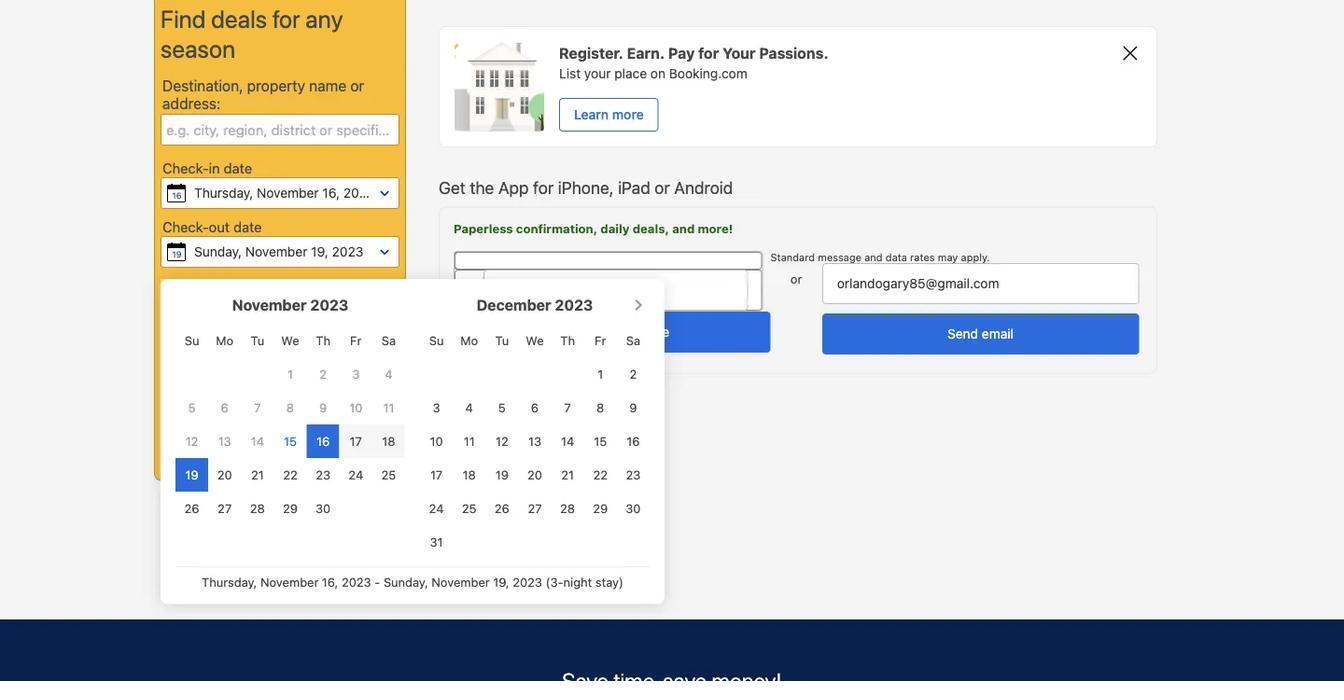 Task type: vqa. For each thing, say whether or not it's contained in the screenshot.


Task type: locate. For each thing, give the bounding box(es) containing it.
december 2023 element
[[175, 324, 405, 525], [420, 324, 650, 559]]

8 right 7 checkbox
[[597, 401, 604, 415]]

send inside button
[[947, 326, 978, 342]]

1 vertical spatial 24
[[429, 502, 444, 516]]

4
[[385, 367, 393, 381], [465, 401, 473, 415]]

send
[[555, 324, 585, 340], [947, 326, 978, 342]]

26 November 2023 checkbox
[[184, 502, 199, 516]]

svg image
[[167, 184, 186, 202], [167, 243, 186, 261]]

20 for 20 november 2023 option
[[217, 468, 232, 482]]

1 horizontal spatial 17
[[430, 468, 443, 482]]

17 for 17 november 2023 option
[[350, 434, 362, 448]]

0 horizontal spatial we
[[281, 334, 299, 348]]

any
[[305, 5, 343, 33]]

1 horizontal spatial 8
[[597, 401, 604, 415]]

1 sa from the left
[[382, 334, 396, 348]]

1 horizontal spatial sunday,
[[384, 575, 428, 589]]

sunday, right '-'
[[384, 575, 428, 589]]

2 check- from the top
[[162, 218, 209, 235]]

1 13 from the left
[[218, 434, 231, 448]]

22 for 22 november 2023 option
[[283, 468, 298, 482]]

2 tu from the left
[[495, 334, 509, 348]]

1 9 from the left
[[319, 401, 327, 415]]

22 December 2023 checkbox
[[593, 468, 608, 482]]

22 right 21 december 2023 checkbox
[[593, 468, 608, 482]]

0 horizontal spatial 30
[[316, 502, 331, 516]]

9 for 9 december 2023 option
[[629, 401, 637, 415]]

1 horizontal spatial 19
[[185, 468, 198, 482]]

15
[[284, 434, 297, 448], [594, 434, 607, 448]]

check- for out
[[162, 218, 209, 235]]

19 up are
[[172, 249, 182, 259]]

1 su from the left
[[185, 334, 199, 348]]

sa up 2 checkbox on the left of page
[[626, 334, 640, 348]]

14 left '15 december 2023' option
[[561, 434, 574, 448]]

0 horizontal spatial 23
[[316, 468, 330, 482]]

25 left 26 checkbox in the left of the page
[[462, 502, 477, 516]]

svg image down check-in date
[[167, 184, 186, 202]]

or right the ipad
[[655, 177, 670, 197]]

24 December 2023 checkbox
[[429, 502, 444, 516]]

8 right the 7 checkbox
[[286, 401, 294, 415]]

1 2 from the left
[[319, 367, 327, 381]]

0 horizontal spatial 11
[[383, 401, 394, 415]]

16 December 2023 checkbox
[[627, 434, 640, 448]]

we
[[281, 334, 299, 348], [526, 334, 544, 348]]

3 left 4 checkbox in the bottom of the page
[[433, 401, 440, 415]]

16, for thursday, november 16, 2023 - sunday, november 19, 2023 (3-night stay)
[[322, 575, 338, 589]]

tu down are you traveling for work? no
[[251, 334, 264, 348]]

1 th from the left
[[316, 334, 330, 348]]

12 for 12 checkbox
[[185, 434, 198, 448]]

1 check- from the top
[[162, 160, 209, 176]]

december 2023 element for december
[[420, 324, 650, 559]]

0 horizontal spatial 19,
[[311, 244, 328, 259]]

we up 1 checkbox
[[281, 334, 299, 348]]

date for check-in date
[[224, 160, 252, 176]]

26 right the 25 december 2023 'checkbox'
[[495, 502, 509, 516]]

for right app
[[533, 177, 554, 197]]

tu
[[251, 334, 264, 348], [495, 334, 509, 348]]

29
[[283, 502, 298, 516], [593, 502, 608, 516]]

send for send text message
[[555, 324, 585, 340]]

2 7 from the left
[[564, 401, 571, 415]]

for
[[272, 5, 300, 33], [698, 44, 719, 62], [533, 177, 554, 197], [275, 288, 292, 302]]

13 for 13 option
[[218, 434, 231, 448]]

1 vertical spatial date
[[233, 218, 262, 235]]

0 vertical spatial 17
[[350, 434, 362, 448]]

26 right 뀐
[[184, 502, 199, 516]]

3 right 2 november 2023 option
[[352, 367, 360, 381]]

0 horizontal spatial 2
[[319, 367, 327, 381]]

20 December 2023 checkbox
[[527, 468, 542, 482]]

1 december 2023 element from the left
[[175, 324, 405, 525]]

1 fr from the left
[[350, 334, 362, 348]]

1 horizontal spatial 9
[[629, 401, 637, 415]]

2 vertical spatial or
[[790, 272, 802, 286]]

1 horizontal spatial 2
[[630, 367, 637, 381]]

fr
[[350, 334, 362, 348], [595, 334, 606, 348]]

19 left "20" checkbox
[[495, 468, 509, 482]]

0 horizontal spatial 4
[[385, 367, 393, 381]]

0 horizontal spatial th
[[316, 334, 330, 348]]

10
[[349, 401, 362, 415], [430, 434, 443, 448]]

14
[[251, 434, 264, 448], [561, 434, 574, 448]]

1 left 2 checkbox on the left of page
[[598, 367, 603, 381]]

13 left 14 december 2023 checkbox
[[528, 434, 541, 448]]

email
[[982, 326, 1014, 342]]

work?
[[296, 288, 332, 302]]

2 mo from the left
[[460, 334, 478, 348]]

Your email address text field
[[822, 263, 1139, 304]]

21 right "20" checkbox
[[561, 468, 574, 482]]

sa
[[382, 334, 396, 348], [626, 334, 640, 348]]

0 vertical spatial 11
[[383, 401, 394, 415]]

2 15 from the left
[[594, 434, 607, 448]]

28 for "28" option
[[250, 502, 265, 516]]

1 14 from the left
[[251, 434, 264, 448]]

or right "name"
[[350, 77, 364, 95]]

2 21 from the left
[[561, 468, 574, 482]]

2 th from the left
[[560, 334, 575, 348]]

1 horizontal spatial 25
[[462, 502, 477, 516]]

1 horizontal spatial 27
[[528, 502, 542, 516]]

2 27 from the left
[[528, 502, 542, 516]]

9 right 8 december 2023 option
[[629, 401, 637, 415]]

1 horizontal spatial 12
[[496, 434, 508, 448]]

30 December 2023 checkbox
[[626, 502, 641, 516]]

1 left 2 november 2023 option
[[287, 367, 293, 381]]

none search field containing find deals for any season
[[154, 0, 665, 604]]

6 left 7 checkbox
[[531, 401, 539, 415]]

0 horizontal spatial 3
[[352, 367, 360, 381]]

0 horizontal spatial tu
[[251, 334, 264, 348]]

17 right 16 checkbox in the left of the page
[[350, 434, 362, 448]]

20 right the "19" option
[[217, 468, 232, 482]]

1 horizontal spatial th
[[560, 334, 575, 348]]

1 horizontal spatial su
[[429, 334, 444, 348]]

0 horizontal spatial 15
[[284, 434, 297, 448]]

send for send email
[[947, 326, 978, 342]]

24 down the search
[[348, 468, 363, 482]]

1 horizontal spatial 30
[[626, 502, 641, 516]]

2 29 from the left
[[593, 502, 608, 516]]

19 December 2023 checkbox
[[495, 468, 509, 482]]

mo down december
[[460, 334, 478, 348]]

-
[[375, 575, 380, 589]]

20 right 19 option
[[527, 468, 542, 482]]

2 december 2023 element from the left
[[420, 324, 650, 559]]

fr up the 3 november 2023 option
[[350, 334, 362, 348]]

for inside register. earn. pay for your passions. list your place on booking.com
[[698, 44, 719, 62]]

21 December 2023 checkbox
[[561, 468, 574, 482]]

1 horizontal spatial 23
[[626, 468, 641, 482]]

5 December 2023 checkbox
[[498, 401, 506, 415]]

thursday, for thursday, november 16, 2023 - sunday, november 19, 2023 (3-night stay)
[[202, 575, 257, 589]]

15 right 14 december 2023 checkbox
[[594, 434, 607, 448]]

2 13 from the left
[[528, 434, 541, 448]]

1 horizontal spatial 24
[[429, 502, 444, 516]]

th up 2 november 2023 option
[[316, 334, 330, 348]]

7 left 8 november 2023 option
[[254, 401, 261, 415]]

message
[[818, 251, 862, 263], [615, 324, 670, 340]]

1 horizontal spatial 26
[[495, 502, 509, 516]]

0 vertical spatial 25
[[381, 468, 396, 482]]

check- for in
[[162, 160, 209, 176]]

season
[[161, 34, 235, 62]]

9
[[319, 401, 327, 415], [629, 401, 637, 415]]

0 horizontal spatial 13
[[218, 434, 231, 448]]

1 23 from the left
[[316, 468, 330, 482]]

26 for 26 checkbox
[[184, 502, 199, 516]]

30 for 30 december 2023 option
[[626, 502, 641, 516]]

0 vertical spatial thursday,
[[194, 185, 253, 201]]

10 right 9 november 2023 checkbox
[[349, 401, 362, 415]]

0 horizontal spatial 10
[[349, 401, 362, 415]]

1 svg image from the top
[[167, 184, 186, 202]]

25
[[381, 468, 396, 482], [462, 502, 477, 516]]

30 right 29 december 2023 checkbox
[[626, 502, 641, 516]]

on
[[650, 66, 666, 81]]

december 2023 element for november
[[175, 324, 405, 525]]

18 right 17 november 2023 option
[[382, 434, 395, 448]]

tu for november 2023
[[251, 334, 264, 348]]

25 for the 25 december 2023 'checkbox'
[[462, 502, 477, 516]]

0 vertical spatial 4
[[385, 367, 393, 381]]

2 14 from the left
[[561, 434, 574, 448]]

4 left the 5 "checkbox"
[[465, 401, 473, 415]]

8 for 8 november 2023 option
[[286, 401, 294, 415]]

11 right 10 option
[[383, 401, 394, 415]]

send inside button
[[555, 324, 585, 340]]

16 left 17 november 2023 option
[[316, 434, 330, 448]]

1 horizontal spatial or
[[655, 177, 670, 197]]

0 vertical spatial or
[[350, 77, 364, 95]]

5
[[188, 401, 196, 415], [498, 401, 506, 415]]

19, left (3-
[[493, 575, 509, 589]]

close list your property banner image
[[1119, 42, 1142, 64]]

1 vertical spatial and
[[864, 251, 883, 263]]

0 vertical spatial date
[[224, 160, 252, 176]]

standard
[[770, 251, 815, 263]]

november
[[257, 185, 319, 201], [245, 244, 307, 259], [232, 296, 307, 314], [260, 575, 319, 589], [431, 575, 490, 589]]

0 horizontal spatial 29
[[283, 502, 298, 516]]

0 horizontal spatial 5
[[188, 401, 196, 415]]

13 left 14 checkbox
[[218, 434, 231, 448]]

th for december
[[560, 334, 575, 348]]

24
[[348, 468, 363, 482], [429, 502, 444, 516]]

2 su from the left
[[429, 334, 444, 348]]

confirmation,
[[516, 222, 597, 236]]

2 1 from the left
[[598, 367, 603, 381]]

1 horizontal spatial and
[[864, 251, 883, 263]]

1 5 from the left
[[188, 401, 196, 415]]

15 for 15 november 2023 option
[[284, 434, 297, 448]]

1 vertical spatial 4
[[465, 401, 473, 415]]

11 left 12 december 2023 "option"
[[464, 434, 475, 448]]

or inside standard message and data rates may apply. or
[[790, 272, 802, 286]]

su
[[185, 334, 199, 348], [429, 334, 444, 348]]

0 horizontal spatial 27
[[218, 502, 232, 516]]

2 28 from the left
[[560, 502, 575, 516]]

1 vertical spatial 10
[[430, 434, 443, 448]]

13 December 2023 checkbox
[[528, 434, 541, 448]]

date
[[224, 160, 252, 176], [233, 218, 262, 235]]

deals
[[211, 5, 267, 33]]

for inside are you traveling for work? no
[[275, 288, 292, 302]]

get the app for iphone, ipad or android
[[439, 177, 733, 197]]

23 left 24 checkbox
[[316, 468, 330, 482]]

2 9 from the left
[[629, 401, 637, 415]]

None search field
[[154, 0, 665, 604]]

28 left 29 december 2023 checkbox
[[560, 502, 575, 516]]

5 down adults
[[188, 401, 196, 415]]

november for sunday, november 19, 2023
[[245, 244, 307, 259]]

23 right 22 december 2023 checkbox
[[626, 468, 641, 482]]

24 left the 25 december 2023 'checkbox'
[[429, 502, 444, 516]]

16, for thursday, november 16, 2023
[[322, 185, 340, 201]]

29 right "28" option
[[283, 502, 298, 516]]

16, inside 16, thursday
[[319, 187, 334, 200]]

sunday, down out
[[194, 244, 242, 259]]

1 horizontal spatial 22
[[593, 468, 608, 482]]

0 horizontal spatial su
[[185, 334, 199, 348]]

and
[[672, 222, 695, 236], [864, 251, 883, 263]]

2 we from the left
[[526, 334, 544, 348]]

1 horizontal spatial december 2023 element
[[420, 324, 650, 559]]

0 horizontal spatial message
[[615, 324, 670, 340]]

2 svg image from the top
[[167, 243, 186, 261]]

5 for the 5 "checkbox"
[[498, 401, 506, 415]]

2 12 from the left
[[496, 434, 508, 448]]

19 for the "19" option
[[185, 468, 198, 482]]

your
[[584, 66, 611, 81]]

1 27 from the left
[[218, 502, 232, 516]]

29 right the 28 checkbox
[[593, 502, 608, 516]]

learn
[[574, 107, 609, 122]]

17 December 2023 checkbox
[[430, 468, 443, 482]]

13 for 13 option
[[528, 434, 541, 448]]

3 for "3" checkbox
[[433, 401, 440, 415]]

11
[[383, 401, 394, 415], [464, 434, 475, 448]]

1 29 from the left
[[283, 502, 298, 516]]

1 tu from the left
[[251, 334, 264, 348]]

16 November 2023 checkbox
[[316, 434, 330, 448]]

1 horizontal spatial 5
[[498, 401, 506, 415]]

0 horizontal spatial sunday,
[[194, 244, 242, 259]]

0 horizontal spatial downchevron image
[[380, 190, 389, 196]]

and left data
[[864, 251, 883, 263]]

2 23 from the left
[[626, 468, 641, 482]]

send left "email"
[[947, 326, 978, 342]]

25 November 2023 checkbox
[[381, 468, 396, 482]]

25 right 24 checkbox
[[381, 468, 396, 482]]

16,
[[322, 185, 340, 201], [319, 187, 334, 200], [322, 575, 338, 589]]

downchevron image
[[380, 190, 389, 196], [743, 269, 754, 275]]

1 horizontal spatial 3
[[433, 401, 440, 415]]

1 26 from the left
[[184, 502, 199, 516]]

30 for 30 option at the left bottom of the page
[[316, 502, 331, 516]]

21 for 21 november 2023 checkbox on the bottom
[[251, 468, 264, 482]]

19 left 20 november 2023 option
[[185, 468, 198, 482]]

1 vertical spatial 18
[[463, 468, 476, 482]]

20 for "20" checkbox
[[527, 468, 542, 482]]

date right out
[[233, 218, 262, 235]]

earn.
[[627, 44, 665, 62]]

0 horizontal spatial and
[[672, 222, 695, 236]]

14 November 2023 checkbox
[[251, 434, 264, 448]]

2 for november 2023
[[319, 367, 327, 381]]

1 we from the left
[[281, 334, 299, 348]]

list
[[559, 66, 581, 81]]

22 right 21 november 2023 checkbox on the bottom
[[283, 468, 298, 482]]

10 left 11 checkbox
[[430, 434, 443, 448]]

16 right '15 december 2023' option
[[627, 434, 640, 448]]

message right standard
[[818, 251, 862, 263]]

ipad
[[618, 177, 650, 197]]

0 vertical spatial 18
[[382, 434, 395, 448]]

12 December 2023 checkbox
[[496, 434, 508, 448]]

1 vertical spatial check-
[[162, 218, 209, 235]]

Destination, property name or address: search field
[[161, 114, 399, 146]]

28 November 2023 checkbox
[[250, 502, 265, 516]]

23
[[316, 468, 330, 482], [626, 468, 641, 482]]

for up booking.com
[[698, 44, 719, 62]]

7 for the 7 checkbox
[[254, 401, 261, 415]]

30 right 29 option
[[316, 502, 331, 516]]

1 horizontal spatial 15
[[594, 434, 607, 448]]

12 for 12 december 2023 "option"
[[496, 434, 508, 448]]

message right text
[[615, 324, 670, 340]]

0 vertical spatial 3
[[352, 367, 360, 381]]

0 vertical spatial sunday,
[[194, 244, 242, 259]]

20
[[217, 468, 232, 482], [527, 468, 542, 482]]

3 December 2023 checkbox
[[433, 401, 440, 415]]

0 horizontal spatial december 2023 element
[[175, 324, 405, 525]]

16 down check-in date
[[172, 190, 182, 200]]

12 left 13 option
[[185, 434, 198, 448]]

8
[[286, 401, 294, 415], [597, 401, 604, 415]]

23 December 2023 checkbox
[[626, 468, 641, 482]]

or
[[350, 77, 364, 95], [655, 177, 670, 197], [790, 272, 802, 286]]

sa up 4 checkbox
[[382, 334, 396, 348]]

iphone,
[[558, 177, 614, 197]]

11 December 2023 checkbox
[[464, 434, 475, 448]]

for left the any
[[272, 5, 300, 33]]

su up adults
[[185, 334, 199, 348]]

27 right 26 checkbox
[[218, 502, 232, 516]]

2 30 from the left
[[626, 502, 641, 516]]

16
[[172, 190, 182, 200], [316, 434, 330, 448], [627, 434, 640, 448]]

1 horizontal spatial we
[[526, 334, 544, 348]]

15 December 2023 checkbox
[[594, 434, 607, 448]]

0 vertical spatial message
[[818, 251, 862, 263]]

30 November 2023 checkbox
[[316, 502, 331, 516]]

1 mo from the left
[[216, 334, 233, 348]]

out
[[209, 218, 230, 235]]

2 fr from the left
[[595, 334, 606, 348]]

0 vertical spatial downchevron image
[[380, 190, 389, 196]]

1 22 from the left
[[283, 468, 298, 482]]

7
[[254, 401, 261, 415], [564, 401, 571, 415]]

10 for '10' checkbox
[[430, 434, 443, 448]]

1 horizontal spatial 14
[[561, 434, 574, 448]]

0 horizontal spatial 9
[[319, 401, 327, 415]]

place
[[614, 66, 647, 81]]

0 horizontal spatial send
[[555, 324, 585, 340]]

27 for 27 december 2023 checkbox
[[528, 502, 542, 516]]

12 right 11 checkbox
[[496, 434, 508, 448]]

2 26 from the left
[[495, 502, 509, 516]]

3 November 2023 checkbox
[[352, 367, 360, 381]]

28 for the 28 checkbox
[[560, 502, 575, 516]]

17 November 2023 checkbox
[[350, 434, 362, 448]]

send text message
[[555, 324, 670, 340]]

0 vertical spatial svg image
[[167, 184, 186, 202]]

1 horizontal spatial fr
[[595, 334, 606, 348]]

1 7 from the left
[[254, 401, 261, 415]]

2 horizontal spatial or
[[790, 272, 802, 286]]

7 left 8 december 2023 option
[[564, 401, 571, 415]]

21
[[251, 468, 264, 482], [561, 468, 574, 482]]

fr up 1 checkbox
[[595, 334, 606, 348]]

1 horizontal spatial 6
[[531, 401, 539, 415]]

2 8 from the left
[[597, 401, 604, 415]]

check- down address:
[[162, 160, 209, 176]]

2 20 from the left
[[527, 468, 542, 482]]

1 horizontal spatial 4
[[465, 401, 473, 415]]

1 horizontal spatial 13
[[528, 434, 541, 448]]

svg image for check-out date
[[167, 243, 186, 261]]

2
[[319, 367, 327, 381], [630, 367, 637, 381]]

1 horizontal spatial 10
[[430, 434, 443, 448]]

1 horizontal spatial 11
[[464, 434, 475, 448]]

and inside standard message and data rates may apply. or
[[864, 251, 883, 263]]

0 horizontal spatial 7
[[254, 401, 261, 415]]

for left work?
[[275, 288, 292, 302]]

29 November 2023 checkbox
[[283, 502, 298, 516]]

1 horizontal spatial message
[[818, 251, 862, 263]]

1 6 from the left
[[221, 401, 229, 415]]

th left text
[[560, 334, 575, 348]]

for for register. earn. pay for your passions. list your place on booking.com
[[698, 44, 719, 62]]

2 2 from the left
[[630, 367, 637, 381]]

1 horizontal spatial 20
[[527, 468, 542, 482]]

check-
[[162, 160, 209, 176], [162, 218, 209, 235]]

1 21 from the left
[[251, 468, 264, 482]]

1 horizontal spatial 16
[[316, 434, 330, 448]]

paperless
[[454, 222, 513, 236]]

1 horizontal spatial 1
[[598, 367, 603, 381]]

13
[[218, 434, 231, 448], [528, 434, 541, 448]]

downchevron image inside "search field"
[[380, 190, 389, 196]]

send left text
[[555, 324, 585, 340]]

18 December 2023 checkbox
[[463, 468, 476, 482]]

27 right 26 checkbox in the left of the page
[[528, 502, 542, 516]]

0 horizontal spatial 24
[[348, 468, 363, 482]]

2 22 from the left
[[593, 468, 608, 482]]

thursday, down 27 november 2023 checkbox
[[202, 575, 257, 589]]

3 for the 3 november 2023 option
[[352, 367, 360, 381]]

10 for 10 option
[[349, 401, 362, 415]]

1 horizontal spatial downchevron image
[[743, 269, 754, 275]]

21 November 2023 checkbox
[[251, 468, 264, 482]]

0 horizontal spatial 28
[[250, 502, 265, 516]]

message inside standard message and data rates may apply. or
[[818, 251, 862, 263]]

1 1 from the left
[[287, 367, 293, 381]]

28 left 29 option
[[250, 502, 265, 516]]

0 vertical spatial check-
[[162, 160, 209, 176]]

6 left the 7 checkbox
[[221, 401, 229, 415]]

1 12 from the left
[[185, 434, 198, 448]]

1 December 2023 checkbox
[[598, 367, 603, 381]]

17 left 18 checkbox at the bottom
[[430, 468, 443, 482]]

9 left 10 option
[[319, 401, 327, 415]]

1 horizontal spatial 21
[[561, 468, 574, 482]]

address:
[[162, 95, 221, 113]]

1 30 from the left
[[316, 502, 331, 516]]

24 for 24 december 2023 option
[[429, 502, 444, 516]]

0 horizontal spatial 21
[[251, 468, 264, 482]]

2 6 from the left
[[531, 401, 539, 415]]

th
[[316, 334, 330, 348], [560, 334, 575, 348]]

su up "3" checkbox
[[429, 334, 444, 348]]

thursday, down in
[[194, 185, 253, 201]]

1
[[287, 367, 293, 381], [598, 367, 603, 381]]

we down december 2023 at the top
[[526, 334, 544, 348]]

24 for 24 checkbox
[[348, 468, 363, 482]]

1 15 from the left
[[284, 434, 297, 448]]

tu down december
[[495, 334, 509, 348]]

뀐
[[165, 502, 182, 517]]

2 horizontal spatial 19
[[495, 468, 509, 482]]

we for december
[[526, 334, 544, 348]]

sunday,
[[194, 244, 242, 259], [384, 575, 428, 589]]

0 horizontal spatial 12
[[185, 434, 198, 448]]

1 horizontal spatial 29
[[593, 502, 608, 516]]

more!
[[698, 222, 733, 236]]

23 for 23 option
[[316, 468, 330, 482]]

6
[[221, 401, 229, 415], [531, 401, 539, 415]]

3
[[352, 367, 360, 381], [433, 401, 440, 415]]

1 20 from the left
[[217, 468, 232, 482]]

mo
[[216, 334, 233, 348], [460, 334, 478, 348]]

19, down thursday
[[311, 244, 328, 259]]

14 left 15 november 2023 option
[[251, 434, 264, 448]]

1 8 from the left
[[286, 401, 294, 415]]

21 left 22 november 2023 option
[[251, 468, 264, 482]]

2 5 from the left
[[498, 401, 506, 415]]

0 horizontal spatial 14
[[251, 434, 264, 448]]

15 for '15 december 2023' option
[[594, 434, 607, 448]]

8 for 8 december 2023 option
[[597, 401, 604, 415]]

1 vertical spatial 3
[[433, 401, 440, 415]]

1 28 from the left
[[250, 502, 265, 516]]

8 November 2023 checkbox
[[286, 401, 294, 415]]

are you traveling for work? no
[[170, 288, 332, 322]]

and left more!
[[672, 222, 695, 236]]

1 horizontal spatial send
[[947, 326, 978, 342]]

15 right 14 checkbox
[[284, 434, 297, 448]]

1 vertical spatial 25
[[462, 502, 477, 516]]

9 for 9 november 2023 checkbox
[[319, 401, 327, 415]]

17
[[350, 434, 362, 448], [430, 468, 443, 482]]

4 right the 3 november 2023 option
[[385, 367, 393, 381]]

2 sa from the left
[[626, 334, 640, 348]]

su for december 2023
[[429, 334, 444, 348]]

svg image up are
[[167, 243, 186, 261]]

30
[[316, 502, 331, 516], [626, 502, 641, 516]]

0 horizontal spatial 25
[[381, 468, 396, 482]]

7 for 7 checkbox
[[564, 401, 571, 415]]

18 left 19 option
[[463, 468, 476, 482]]

17 for 17 option
[[430, 468, 443, 482]]

1 November 2023 checkbox
[[287, 367, 293, 381]]

thursday,
[[194, 185, 253, 201], [202, 575, 257, 589]]

23 for 23 december 2023 checkbox
[[626, 468, 641, 482]]



Task type: describe. For each thing, give the bounding box(es) containing it.
6 for 6 option in the left of the page
[[221, 401, 229, 415]]

are
[[170, 288, 191, 302]]

11 for 11 checkbox
[[464, 434, 475, 448]]

22 November 2023 checkbox
[[283, 468, 298, 482]]

19 November 2023 checkbox
[[185, 468, 198, 482]]

send email button
[[822, 314, 1139, 355]]

paperless confirmation, daily deals, and more!
[[454, 222, 733, 236]]

13 November 2023 checkbox
[[218, 434, 231, 448]]

tu for december 2023
[[495, 334, 509, 348]]

1 vertical spatial sunday,
[[384, 575, 428, 589]]

25 for 25 checkbox
[[381, 468, 396, 482]]

may
[[938, 251, 958, 263]]

10 December 2023 checkbox
[[430, 434, 443, 448]]

14 December 2023 checkbox
[[561, 434, 574, 448]]

24 November 2023 checkbox
[[348, 468, 363, 482]]

4 for 4 checkbox
[[385, 367, 393, 381]]

sa for december 2023
[[626, 334, 640, 348]]

6 November 2023 checkbox
[[221, 401, 229, 415]]

2023 left downchevron icon
[[332, 244, 363, 259]]

12 November 2023 checkbox
[[185, 434, 198, 448]]

svg image for check-in date
[[167, 184, 186, 202]]

2023 up thursday
[[343, 185, 375, 201]]

27 for 27 november 2023 checkbox
[[218, 502, 232, 516]]

27 December 2023 checkbox
[[528, 502, 542, 516]]

31
[[430, 535, 443, 549]]

11 for 11 option
[[383, 401, 394, 415]]

app
[[498, 177, 529, 197]]

find deals for any season
[[161, 5, 343, 62]]

1 for november
[[287, 367, 293, 381]]

28 December 2023 checkbox
[[560, 502, 575, 516]]

4 for 4 checkbox in the bottom of the page
[[465, 401, 473, 415]]

your
[[723, 44, 756, 62]]

december 2023
[[477, 296, 593, 314]]

7 December 2023 checkbox
[[564, 401, 571, 415]]

31 December 2023 checkbox
[[430, 535, 443, 549]]

18 for 18 checkbox at the bottom
[[463, 468, 476, 482]]

18 November 2023 checkbox
[[382, 434, 395, 448]]

we for november
[[281, 334, 299, 348]]

9 November 2023 checkbox
[[319, 401, 327, 415]]

10 November 2023 checkbox
[[349, 401, 362, 415]]

thursday, november 16, 2023
[[194, 185, 375, 201]]

뀐 saved
[[165, 501, 235, 519]]

23 November 2023 checkbox
[[316, 468, 330, 482]]

26 December 2023 checkbox
[[495, 502, 509, 516]]

29 for 29 option
[[283, 502, 298, 516]]

destination, property name or address:
[[162, 77, 364, 113]]

in
[[209, 160, 220, 176]]

1 vertical spatial 19,
[[493, 575, 509, 589]]

2023 up text
[[555, 296, 593, 314]]

26 for 26 checkbox in the left of the page
[[495, 502, 509, 516]]

0 vertical spatial and
[[672, 222, 695, 236]]

1 vertical spatial downchevron image
[[743, 269, 754, 275]]

get
[[439, 177, 466, 197]]

deals,
[[633, 222, 669, 236]]

december
[[477, 296, 551, 314]]

for inside 'find deals for any season'
[[272, 5, 300, 33]]

rates
[[910, 251, 935, 263]]

no
[[229, 308, 246, 322]]

you
[[194, 288, 216, 302]]

7 November 2023 checkbox
[[254, 401, 261, 415]]

thursday, november 16, 2023 - sunday, november 19, 2023 (3-night stay)
[[202, 575, 623, 589]]

1 for december
[[598, 367, 603, 381]]

traveling
[[219, 288, 272, 302]]

29 for 29 december 2023 checkbox
[[593, 502, 608, 516]]

november 2023
[[232, 296, 348, 314]]

night
[[563, 575, 592, 589]]

search
[[311, 436, 376, 461]]

send email
[[947, 326, 1014, 342]]

mo for november
[[216, 334, 233, 348]]

check-in date
[[162, 160, 252, 176]]

the
[[470, 177, 494, 197]]

2023 up 2 november 2023 option
[[310, 296, 348, 314]]

th for november
[[316, 334, 330, 348]]

22 for 22 december 2023 checkbox
[[593, 468, 608, 482]]

register. earn. pay for your passions. region
[[439, 26, 1157, 147]]

su for november 2023
[[185, 334, 199, 348]]

11 November 2023 checkbox
[[383, 401, 394, 415]]

2023 left '-'
[[342, 575, 371, 589]]

0 horizontal spatial 19
[[172, 249, 182, 259]]

(3-
[[546, 575, 563, 589]]

date for check-out date
[[233, 218, 262, 235]]

2 November 2023 checkbox
[[319, 367, 327, 381]]

november for thursday, november 16, 2023 - sunday, november 19, 2023 (3-night stay)
[[260, 575, 319, 589]]

android
[[674, 177, 733, 197]]

saved
[[190, 501, 235, 519]]

rooms
[[162, 344, 204, 359]]

mo for december
[[460, 334, 478, 348]]

apply.
[[961, 251, 990, 263]]

children
[[162, 394, 213, 410]]

learn more
[[574, 107, 644, 122]]

for for get the app for iphone, ipad or android
[[533, 177, 554, 197]]

pay
[[668, 44, 695, 62]]

or inside destination, property name or address:
[[350, 77, 364, 95]]

thursday
[[302, 205, 351, 218]]

check-out date
[[162, 218, 262, 235]]

5 November 2023 checkbox
[[188, 401, 196, 415]]

standard message and data rates may apply. or
[[770, 251, 990, 286]]

text
[[589, 324, 612, 340]]

4 December 2023 checkbox
[[465, 401, 473, 415]]

14 for 14 december 2023 checkbox
[[561, 434, 574, 448]]

fr for november 2023
[[350, 334, 362, 348]]

booking.com
[[669, 66, 748, 81]]

daily
[[601, 222, 630, 236]]

passions.
[[759, 44, 828, 62]]

fr for december 2023
[[595, 334, 606, 348]]

21 for 21 december 2023 checkbox
[[561, 468, 574, 482]]

6 for 6 option
[[531, 401, 539, 415]]

thursday, for thursday, november 16, 2023
[[194, 185, 253, 201]]

destination,
[[162, 77, 243, 95]]

20 November 2023 checkbox
[[217, 468, 232, 482]]

send text message button
[[454, 312, 770, 353]]

register. earn. pay for your passions. list your place on booking.com
[[559, 44, 828, 81]]

0 vertical spatial 19,
[[311, 244, 328, 259]]

29 December 2023 checkbox
[[593, 502, 608, 516]]

2 December 2023 checkbox
[[630, 367, 637, 381]]

6 December 2023 checkbox
[[531, 401, 539, 415]]

sa for november 2023
[[382, 334, 396, 348]]

sunday, november 19, 2023
[[194, 244, 363, 259]]

4 November 2023 checkbox
[[385, 367, 393, 381]]

16 for 16 december 2023 checkbox
[[627, 434, 640, 448]]

16 for 16 checkbox in the left of the page
[[316, 434, 330, 448]]

14 for 14 checkbox
[[251, 434, 264, 448]]

data
[[886, 251, 907, 263]]

find
[[161, 5, 206, 33]]

register.
[[559, 44, 623, 62]]

for for are you traveling for work? no
[[275, 288, 292, 302]]

5 for 5 checkbox
[[188, 401, 196, 415]]

property
[[247, 77, 305, 95]]

9 December 2023 checkbox
[[629, 401, 637, 415]]

27 November 2023 checkbox
[[218, 502, 232, 516]]

name
[[309, 77, 346, 95]]

stay)
[[595, 575, 623, 589]]

15 November 2023 checkbox
[[284, 434, 297, 448]]

25 December 2023 checkbox
[[462, 502, 477, 516]]

november for thursday, november 16, 2023
[[257, 185, 319, 201]]

adults
[[162, 369, 200, 385]]

message inside button
[[615, 324, 670, 340]]

search button
[[288, 428, 399, 469]]

2023 left (3-
[[513, 575, 542, 589]]

19 for 19 option
[[495, 468, 509, 482]]

2 for december 2023
[[630, 367, 637, 381]]

8 December 2023 checkbox
[[597, 401, 604, 415]]

18 for 18 option at the bottom of the page
[[382, 434, 395, 448]]

learn more link
[[559, 98, 659, 131]]

downchevron image
[[380, 249, 389, 255]]

more
[[612, 107, 644, 122]]

1 vertical spatial or
[[655, 177, 670, 197]]

0 horizontal spatial 16
[[172, 190, 182, 200]]

16, thursday
[[302, 187, 351, 218]]



